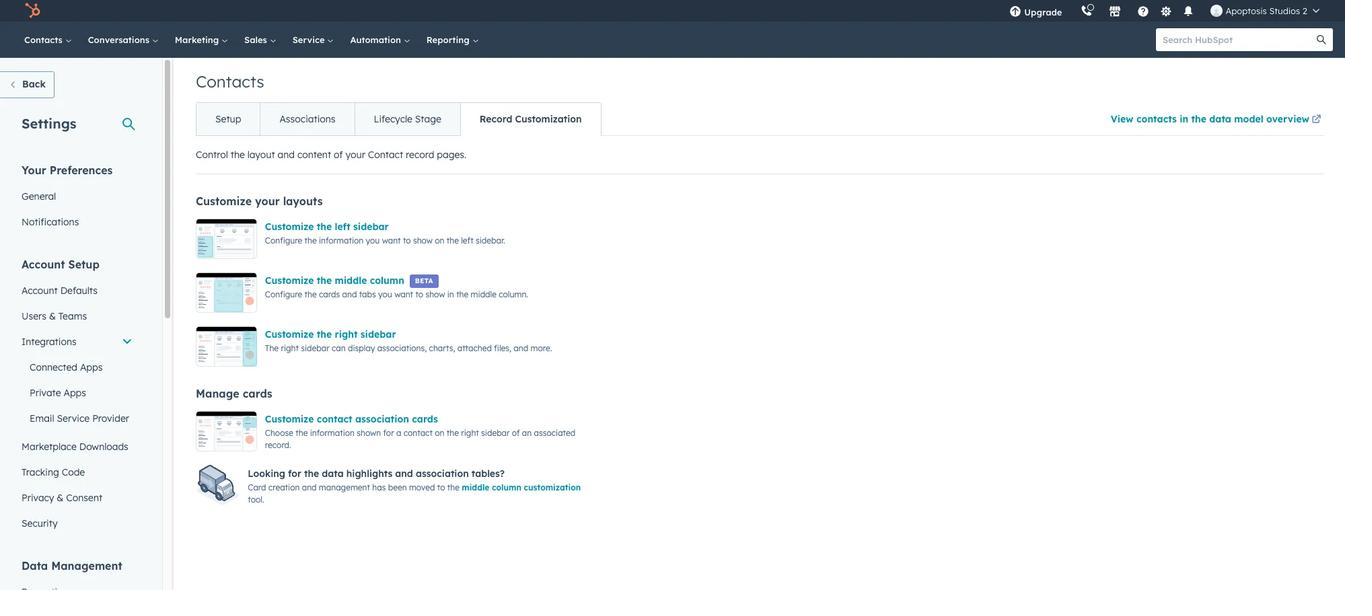 Task type: describe. For each thing, give the bounding box(es) containing it.
you inside customize the left sidebar configure the information you want to show on the left sidebar.
[[366, 236, 380, 246]]

stage
[[415, 113, 441, 125]]

overview
[[1267, 113, 1310, 125]]

users & teams
[[22, 310, 87, 322]]

tracking code link
[[13, 460, 141, 485]]

1 vertical spatial you
[[378, 289, 392, 300]]

lifecycle
[[374, 113, 413, 125]]

customize the middle column
[[265, 275, 404, 287]]

show inside customize the left sidebar configure the information you want to show on the left sidebar.
[[413, 236, 433, 246]]

email service provider
[[30, 413, 129, 425]]

customize the left sidebar configure the information you want to show on the left sidebar.
[[265, 221, 505, 246]]

0 horizontal spatial right
[[281, 343, 299, 353]]

apps for private apps
[[64, 387, 86, 399]]

automation
[[350, 34, 404, 45]]

tara schultz image
[[1211, 5, 1223, 17]]

manage cards
[[196, 387, 272, 400]]

sidebar down customize the right sidebar button
[[301, 343, 330, 353]]

customize your layouts
[[196, 195, 323, 208]]

1 vertical spatial middle
[[471, 289, 497, 300]]

0 horizontal spatial cards
[[243, 387, 272, 400]]

moved
[[409, 483, 435, 493]]

looking for the data highlights and association tables? card creation and management has been moved to the middle column customization tool.
[[248, 468, 581, 505]]

more.
[[531, 343, 552, 353]]

upgrade image
[[1010, 6, 1022, 18]]

charts,
[[429, 343, 455, 353]]

teams
[[58, 310, 87, 322]]

customize contact association cards button
[[265, 411, 438, 427]]

card
[[248, 483, 266, 493]]

choose
[[265, 428, 293, 438]]

been
[[388, 483, 407, 493]]

tracking code
[[22, 466, 85, 479]]

private
[[30, 387, 61, 399]]

looking
[[248, 468, 285, 480]]

and right layout
[[278, 149, 295, 161]]

link opens in a new window image
[[1312, 112, 1322, 129]]

associated
[[534, 428, 576, 438]]

control the layout and content of your contact record pages.
[[196, 149, 467, 161]]

to inside customize the left sidebar configure the information you want to show on the left sidebar.
[[403, 236, 411, 246]]

1 horizontal spatial your
[[346, 149, 365, 161]]

settings link
[[1158, 4, 1175, 18]]

customize for customize the middle column
[[265, 275, 314, 287]]

associations link
[[260, 103, 354, 135]]

record
[[480, 113, 512, 125]]

email
[[30, 413, 54, 425]]

files,
[[494, 343, 512, 353]]

of inside customize contact association cards choose the information shown for a contact on the right sidebar of an associated record.
[[512, 428, 520, 438]]

data inside looking for the data highlights and association tables? card creation and management has been moved to the middle column customization tool.
[[322, 468, 344, 480]]

help image
[[1138, 6, 1150, 18]]

Search HubSpot search field
[[1156, 28, 1321, 51]]

data
[[22, 559, 48, 573]]

0 horizontal spatial contact
[[317, 413, 352, 425]]

sidebar inside customize contact association cards choose the information shown for a contact on the right sidebar of an associated record.
[[481, 428, 510, 438]]

model
[[1235, 113, 1264, 125]]

0 vertical spatial right
[[335, 328, 358, 341]]

users
[[22, 310, 46, 322]]

and right creation
[[302, 483, 317, 493]]

sidebar inside customize the left sidebar configure the information you want to show on the left sidebar.
[[353, 221, 389, 233]]

highlights
[[346, 468, 393, 480]]

apps for connected apps
[[80, 361, 103, 374]]

marketplace downloads
[[22, 441, 128, 453]]

notifications
[[22, 216, 79, 228]]

0 vertical spatial cards
[[319, 289, 340, 300]]

data management
[[22, 559, 122, 573]]

0 horizontal spatial in
[[447, 289, 454, 300]]

account defaults link
[[13, 278, 141, 304]]

privacy & consent link
[[13, 485, 141, 511]]

0 vertical spatial left
[[335, 221, 350, 233]]

creation
[[268, 483, 300, 493]]

connected apps link
[[13, 355, 141, 380]]

marketing link
[[167, 22, 236, 58]]

1 vertical spatial to
[[416, 289, 423, 300]]

customize contact association cards choose the information shown for a contact on the right sidebar of an associated record.
[[265, 413, 576, 450]]

settings
[[22, 115, 76, 132]]

your preferences
[[22, 164, 113, 177]]

0 horizontal spatial contacts
[[24, 34, 65, 45]]

preferences
[[50, 164, 113, 177]]

service link
[[284, 22, 342, 58]]

marketplaces image
[[1110, 6, 1122, 18]]

for inside looking for the data highlights and association tables? card creation and management has been moved to the middle column customization tool.
[[288, 468, 302, 480]]

0 horizontal spatial of
[[334, 149, 343, 161]]

calling icon image
[[1081, 5, 1093, 17]]

column inside looking for the data highlights and association tables? card creation and management has been moved to the middle column customization tool.
[[492, 483, 522, 493]]

manage
[[196, 387, 239, 400]]

control
[[196, 149, 228, 161]]

contacts
[[1137, 113, 1177, 125]]

account defaults
[[22, 285, 98, 297]]

has
[[372, 483, 386, 493]]

sidebar.
[[476, 236, 505, 246]]

beta
[[415, 277, 433, 286]]

the
[[265, 343, 279, 353]]

1 vertical spatial want
[[395, 289, 413, 300]]

lifecycle stage
[[374, 113, 441, 125]]

search image
[[1317, 35, 1327, 44]]

menu containing apoptosis studios 2
[[1000, 0, 1329, 22]]

marketplace downloads link
[[13, 434, 141, 460]]

privacy & consent
[[22, 492, 102, 504]]

record.
[[265, 440, 291, 450]]

back link
[[0, 71, 54, 98]]

customization
[[524, 483, 581, 493]]



Task type: locate. For each thing, give the bounding box(es) containing it.
1 vertical spatial cards
[[243, 387, 272, 400]]

your left layouts
[[255, 195, 280, 208]]

of right content
[[334, 149, 343, 161]]

marketplace
[[22, 441, 77, 453]]

0 horizontal spatial data
[[322, 468, 344, 480]]

association up moved
[[416, 468, 469, 480]]

association up shown
[[355, 413, 409, 425]]

want right tabs
[[395, 289, 413, 300]]

service inside account setup element
[[57, 413, 90, 425]]

0 vertical spatial show
[[413, 236, 433, 246]]

to up configure the cards and tabs you want to show in the middle column.
[[403, 236, 411, 246]]

1 on from the top
[[435, 236, 445, 246]]

of left an
[[512, 428, 520, 438]]

menu item
[[1072, 0, 1075, 22]]

middle left column.
[[471, 289, 497, 300]]

right right the
[[281, 343, 299, 353]]

and right the files,
[[514, 343, 528, 353]]

0 vertical spatial apps
[[80, 361, 103, 374]]

on for customize your layouts
[[435, 236, 445, 246]]

1 vertical spatial for
[[288, 468, 302, 480]]

want
[[382, 236, 401, 246], [395, 289, 413, 300]]

right up tables?
[[461, 428, 479, 438]]

help button
[[1132, 0, 1155, 22]]

customize up choose
[[265, 413, 314, 425]]

hubspot image
[[24, 3, 40, 19]]

0 horizontal spatial association
[[355, 413, 409, 425]]

and inside customize the right sidebar the right sidebar can display associations, charts, attached files, and more.
[[514, 343, 528, 353]]

record customization link
[[460, 103, 601, 135]]

0 vertical spatial column
[[370, 275, 404, 287]]

view
[[1111, 113, 1134, 125]]

1 vertical spatial show
[[426, 289, 445, 300]]

1 configure from the top
[[265, 236, 302, 246]]

1 horizontal spatial column
[[492, 483, 522, 493]]

for up creation
[[288, 468, 302, 480]]

want up configure the cards and tabs you want to show in the middle column.
[[382, 236, 401, 246]]

1 horizontal spatial cards
[[319, 289, 340, 300]]

cards
[[319, 289, 340, 300], [243, 387, 272, 400], [412, 413, 438, 425]]

contacts
[[24, 34, 65, 45], [196, 71, 264, 92]]

middle inside looking for the data highlights and association tables? card creation and management has been moved to the middle column customization tool.
[[462, 483, 490, 493]]

show down beta
[[426, 289, 445, 300]]

column down tables?
[[492, 483, 522, 493]]

integrations
[[22, 336, 77, 348]]

0 vertical spatial you
[[366, 236, 380, 246]]

1 vertical spatial of
[[512, 428, 520, 438]]

customize inside customize contact association cards choose the information shown for a contact on the right sidebar of an associated record.
[[265, 413, 314, 425]]

tracking
[[22, 466, 59, 479]]

1 vertical spatial contact
[[404, 428, 433, 438]]

2 horizontal spatial to
[[437, 483, 445, 493]]

lifecycle stage link
[[354, 103, 460, 135]]

1 horizontal spatial in
[[1180, 113, 1189, 125]]

email service provider link
[[13, 406, 141, 431]]

apoptosis
[[1226, 5, 1267, 16]]

1 horizontal spatial for
[[383, 428, 394, 438]]

hubspot link
[[16, 3, 50, 19]]

right inside customize contact association cards choose the information shown for a contact on the right sidebar of an associated record.
[[461, 428, 479, 438]]

private apps
[[30, 387, 86, 399]]

account up users
[[22, 285, 58, 297]]

& inside 'privacy & consent' link
[[57, 492, 64, 504]]

setup up control
[[215, 113, 241, 125]]

1 horizontal spatial service
[[293, 34, 327, 45]]

0 vertical spatial configure
[[265, 236, 302, 246]]

conversations
[[88, 34, 152, 45]]

information inside customize the left sidebar configure the information you want to show on the left sidebar.
[[319, 236, 364, 246]]

1 vertical spatial your
[[255, 195, 280, 208]]

& for privacy
[[57, 492, 64, 504]]

0 horizontal spatial &
[[49, 310, 56, 322]]

navigation containing setup
[[196, 102, 601, 136]]

1 vertical spatial on
[[435, 428, 445, 438]]

on inside customize the left sidebar configure the information you want to show on the left sidebar.
[[435, 236, 445, 246]]

tables?
[[472, 468, 505, 480]]

customize the left sidebar button
[[265, 219, 389, 235]]

of
[[334, 149, 343, 161], [512, 428, 520, 438]]

reporting
[[427, 34, 472, 45]]

data management element
[[13, 559, 141, 590]]

middle up tabs
[[335, 275, 367, 287]]

tabs
[[359, 289, 376, 300]]

provider
[[92, 413, 129, 425]]

record
[[406, 149, 434, 161]]

customize for customize the right sidebar the right sidebar can display associations, charts, attached files, and more.
[[265, 328, 314, 341]]

1 vertical spatial configure
[[265, 289, 302, 300]]

data up management
[[322, 468, 344, 480]]

2 account from the top
[[22, 285, 58, 297]]

1 account from the top
[[22, 258, 65, 271]]

view contacts in the data model overview link
[[1111, 104, 1324, 135]]

customize inside customize the left sidebar configure the information you want to show on the left sidebar.
[[265, 221, 314, 233]]

1 vertical spatial information
[[310, 428, 355, 438]]

users & teams link
[[13, 304, 141, 329]]

2 on from the top
[[435, 428, 445, 438]]

1 horizontal spatial contacts
[[196, 71, 264, 92]]

information
[[319, 236, 364, 246], [310, 428, 355, 438]]

sales
[[244, 34, 270, 45]]

0 vertical spatial association
[[355, 413, 409, 425]]

and
[[278, 149, 295, 161], [342, 289, 357, 300], [514, 343, 528, 353], [395, 468, 413, 480], [302, 483, 317, 493]]

search button
[[1310, 28, 1333, 51]]

associations,
[[377, 343, 427, 353]]

1 vertical spatial in
[[447, 289, 454, 300]]

0 vertical spatial in
[[1180, 113, 1189, 125]]

menu
[[1000, 0, 1329, 22]]

security
[[22, 518, 58, 530]]

customize down control
[[196, 195, 252, 208]]

connected apps
[[30, 361, 103, 374]]

consent
[[66, 492, 102, 504]]

apps up private apps link
[[80, 361, 103, 374]]

for left a
[[383, 428, 394, 438]]

account for account setup
[[22, 258, 65, 271]]

your preferences element
[[13, 163, 141, 235]]

2 configure from the top
[[265, 289, 302, 300]]

left
[[335, 221, 350, 233], [461, 236, 474, 246]]

0 vertical spatial of
[[334, 149, 343, 161]]

information down customize contact association cards button
[[310, 428, 355, 438]]

shown
[[357, 428, 381, 438]]

and left tabs
[[342, 289, 357, 300]]

& inside users & teams link
[[49, 310, 56, 322]]

to right moved
[[437, 483, 445, 493]]

can
[[332, 343, 346, 353]]

& for users
[[49, 310, 56, 322]]

show up beta
[[413, 236, 433, 246]]

1 vertical spatial service
[[57, 413, 90, 425]]

1 horizontal spatial contact
[[404, 428, 433, 438]]

on inside customize contact association cards choose the information shown for a contact on the right sidebar of an associated record.
[[435, 428, 445, 438]]

navigation
[[196, 102, 601, 136]]

association inside looking for the data highlights and association tables? card creation and management has been moved to the middle column customization tool.
[[416, 468, 469, 480]]

to inside looking for the data highlights and association tables? card creation and management has been moved to the middle column customization tool.
[[437, 483, 445, 493]]

service right sales link
[[293, 34, 327, 45]]

an
[[522, 428, 532, 438]]

customize for customize the left sidebar configure the information you want to show on the left sidebar.
[[265, 221, 314, 233]]

studios
[[1270, 5, 1301, 16]]

display
[[348, 343, 375, 353]]

in right contacts
[[1180, 113, 1189, 125]]

association inside customize contact association cards choose the information shown for a contact on the right sidebar of an associated record.
[[355, 413, 409, 425]]

general
[[22, 190, 56, 203]]

configure down "customize the middle column"
[[265, 289, 302, 300]]

back
[[22, 78, 46, 90]]

1 vertical spatial data
[[322, 468, 344, 480]]

contacts up 'setup' link
[[196, 71, 264, 92]]

on left the sidebar. in the top left of the page
[[435, 236, 445, 246]]

on for manage cards
[[435, 428, 445, 438]]

0 vertical spatial middle
[[335, 275, 367, 287]]

contacts down hubspot link
[[24, 34, 65, 45]]

1 horizontal spatial right
[[335, 328, 358, 341]]

apoptosis studios 2
[[1226, 5, 1308, 16]]

customize the right sidebar button
[[265, 326, 396, 343]]

0 vertical spatial data
[[1210, 113, 1232, 125]]

0 vertical spatial want
[[382, 236, 401, 246]]

& right users
[[49, 310, 56, 322]]

you down customize the left sidebar button
[[366, 236, 380, 246]]

the inside customize the right sidebar the right sidebar can display associations, charts, attached files, and more.
[[317, 328, 332, 341]]

1 horizontal spatial to
[[416, 289, 423, 300]]

0 vertical spatial for
[[383, 428, 394, 438]]

integrations button
[[13, 329, 141, 355]]

2
[[1303, 5, 1308, 16]]

link opens in a new window image
[[1312, 115, 1322, 125]]

content
[[297, 149, 331, 161]]

show
[[413, 236, 433, 246], [426, 289, 445, 300]]

1 vertical spatial left
[[461, 236, 474, 246]]

for inside customize contact association cards choose the information shown for a contact on the right sidebar of an associated record.
[[383, 428, 394, 438]]

0 vertical spatial account
[[22, 258, 65, 271]]

1 vertical spatial setup
[[68, 258, 99, 271]]

0 horizontal spatial to
[[403, 236, 411, 246]]

management
[[51, 559, 122, 573]]

you right tabs
[[378, 289, 392, 300]]

0 horizontal spatial service
[[57, 413, 90, 425]]

automation link
[[342, 22, 418, 58]]

marketing
[[175, 34, 221, 45]]

general link
[[13, 184, 141, 209]]

0 horizontal spatial column
[[370, 275, 404, 287]]

1 horizontal spatial setup
[[215, 113, 241, 125]]

1 horizontal spatial &
[[57, 492, 64, 504]]

apps up email service provider link
[[64, 387, 86, 399]]

middle down tables?
[[462, 483, 490, 493]]

data
[[1210, 113, 1232, 125], [322, 468, 344, 480]]

& right privacy
[[57, 492, 64, 504]]

customize down layouts
[[265, 221, 314, 233]]

account setup
[[22, 258, 99, 271]]

reporting link
[[418, 22, 487, 58]]

customize down customize the left sidebar button
[[265, 275, 314, 287]]

1 vertical spatial right
[[281, 343, 299, 353]]

setup
[[215, 113, 241, 125], [68, 258, 99, 271]]

2 horizontal spatial cards
[[412, 413, 438, 425]]

0 horizontal spatial setup
[[68, 258, 99, 271]]

information for customize your layouts
[[319, 236, 364, 246]]

layouts
[[283, 195, 323, 208]]

0 vertical spatial to
[[403, 236, 411, 246]]

1 horizontal spatial left
[[461, 236, 474, 246]]

sidebar up "customize the middle column"
[[353, 221, 389, 233]]

information inside customize contact association cards choose the information shown for a contact on the right sidebar of an associated record.
[[310, 428, 355, 438]]

account up account defaults
[[22, 258, 65, 271]]

information down customize the left sidebar button
[[319, 236, 364, 246]]

to down beta
[[416, 289, 423, 300]]

0 vertical spatial service
[[293, 34, 327, 45]]

sidebar up 'display'
[[361, 328, 396, 341]]

0 vertical spatial &
[[49, 310, 56, 322]]

right up can
[[335, 328, 358, 341]]

layout
[[248, 149, 275, 161]]

account for account defaults
[[22, 285, 58, 297]]

code
[[62, 466, 85, 479]]

configure inside customize the left sidebar configure the information you want to show on the left sidebar.
[[265, 236, 302, 246]]

account setup element
[[13, 257, 141, 536]]

service down private apps link
[[57, 413, 90, 425]]

column.
[[499, 289, 528, 300]]

0 vertical spatial contact
[[317, 413, 352, 425]]

contact
[[317, 413, 352, 425], [404, 428, 433, 438]]

contact right a
[[404, 428, 433, 438]]

you
[[366, 236, 380, 246], [378, 289, 392, 300]]

pages.
[[437, 149, 467, 161]]

connected
[[30, 361, 77, 374]]

2 vertical spatial cards
[[412, 413, 438, 425]]

1 horizontal spatial data
[[1210, 113, 1232, 125]]

and up been
[[395, 468, 413, 480]]

column up configure the cards and tabs you want to show in the middle column.
[[370, 275, 404, 287]]

1 horizontal spatial of
[[512, 428, 520, 438]]

notifications link
[[13, 209, 141, 235]]

1 vertical spatial column
[[492, 483, 522, 493]]

in up charts,
[[447, 289, 454, 300]]

apoptosis studios 2 button
[[1203, 0, 1328, 22]]

security link
[[13, 511, 141, 536]]

1 vertical spatial account
[[22, 285, 58, 297]]

1 vertical spatial contacts
[[196, 71, 264, 92]]

0 vertical spatial setup
[[215, 113, 241, 125]]

0 horizontal spatial for
[[288, 468, 302, 480]]

2 vertical spatial to
[[437, 483, 445, 493]]

customize for customize your layouts
[[196, 195, 252, 208]]

1 vertical spatial &
[[57, 492, 64, 504]]

privacy
[[22, 492, 54, 504]]

sales link
[[236, 22, 284, 58]]

customization
[[515, 113, 582, 125]]

association
[[355, 413, 409, 425], [416, 468, 469, 480]]

configure
[[265, 236, 302, 246], [265, 289, 302, 300]]

0 vertical spatial your
[[346, 149, 365, 161]]

1 vertical spatial association
[[416, 468, 469, 480]]

customize for customize contact association cards choose the information shown for a contact on the right sidebar of an associated record.
[[265, 413, 314, 425]]

customize inside customize the right sidebar the right sidebar can display associations, charts, attached files, and more.
[[265, 328, 314, 341]]

left up "customize the middle column"
[[335, 221, 350, 233]]

0 horizontal spatial your
[[255, 195, 280, 208]]

0 vertical spatial contacts
[[24, 34, 65, 45]]

configure the cards and tabs you want to show in the middle column.
[[265, 289, 528, 300]]

record customization
[[480, 113, 582, 125]]

data left model
[[1210, 113, 1232, 125]]

cards inside customize contact association cards choose the information shown for a contact on the right sidebar of an associated record.
[[412, 413, 438, 425]]

1 vertical spatial apps
[[64, 387, 86, 399]]

setup up "defaults"
[[68, 258, 99, 271]]

left left the sidebar. in the top left of the page
[[461, 236, 474, 246]]

tool.
[[248, 495, 264, 505]]

settings image
[[1160, 6, 1172, 18]]

information for manage cards
[[310, 428, 355, 438]]

on right a
[[435, 428, 445, 438]]

sidebar left an
[[481, 428, 510, 438]]

configure down layouts
[[265, 236, 302, 246]]

setup link
[[197, 103, 260, 135]]

2 vertical spatial middle
[[462, 483, 490, 493]]

your left contact
[[346, 149, 365, 161]]

management
[[319, 483, 370, 493]]

2 horizontal spatial right
[[461, 428, 479, 438]]

contacts link
[[16, 22, 80, 58]]

customize up the
[[265, 328, 314, 341]]

2 vertical spatial right
[[461, 428, 479, 438]]

notifications image
[[1183, 6, 1195, 18]]

1 horizontal spatial association
[[416, 468, 469, 480]]

conversations link
[[80, 22, 167, 58]]

0 vertical spatial information
[[319, 236, 364, 246]]

customize the right sidebar the right sidebar can display associations, charts, attached files, and more.
[[265, 328, 552, 353]]

0 vertical spatial on
[[435, 236, 445, 246]]

contact up highlights
[[317, 413, 352, 425]]

0 horizontal spatial left
[[335, 221, 350, 233]]

want inside customize the left sidebar configure the information you want to show on the left sidebar.
[[382, 236, 401, 246]]



Task type: vqa. For each thing, say whether or not it's contained in the screenshot.
the James Peterson image
no



